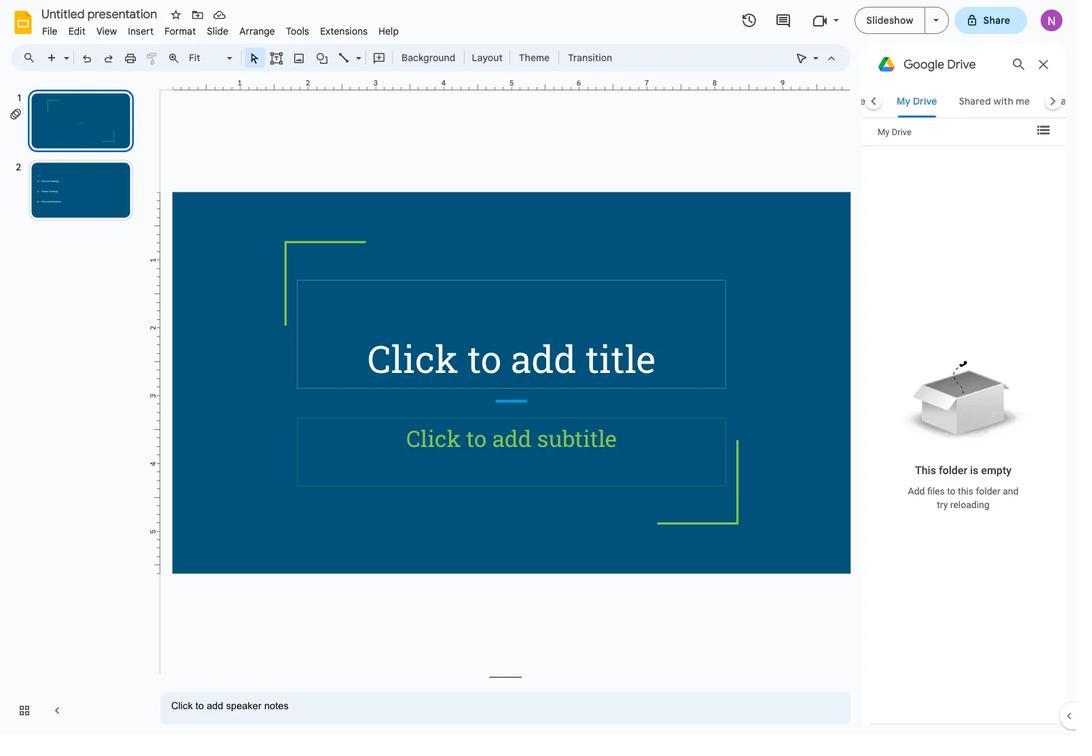 Task type: describe. For each thing, give the bounding box(es) containing it.
transition
[[568, 52, 612, 64]]

layout
[[472, 52, 503, 64]]

help
[[379, 25, 399, 37]]

Zoom field
[[185, 48, 238, 68]]

slideshow button
[[855, 7, 925, 34]]

edit
[[68, 25, 86, 37]]

background
[[402, 52, 456, 64]]

menu bar banner
[[0, 0, 1076, 735]]

arrange
[[239, 25, 275, 37]]

application containing slideshow
[[0, 0, 1076, 735]]

theme
[[519, 52, 550, 64]]

insert menu item
[[123, 23, 159, 39]]

extensions
[[320, 25, 368, 37]]

new slide with layout image
[[60, 49, 69, 54]]

shape image
[[314, 48, 330, 67]]

extensions menu item
[[315, 23, 373, 39]]

slide
[[207, 25, 229, 37]]

tools
[[286, 25, 309, 37]]

presentation options image
[[933, 19, 939, 22]]

transition button
[[562, 48, 618, 68]]

edit menu item
[[63, 23, 91, 39]]

share
[[984, 14, 1010, 26]]

format menu item
[[159, 23, 201, 39]]

share button
[[954, 7, 1027, 34]]

format
[[165, 25, 196, 37]]

insert
[[128, 25, 154, 37]]

slideshow
[[867, 14, 914, 26]]

view menu item
[[91, 23, 123, 39]]

arrange menu item
[[234, 23, 281, 39]]

file menu item
[[37, 23, 63, 39]]

Rename text field
[[37, 5, 165, 22]]

live pointer settings image
[[810, 49, 819, 54]]

Zoom text field
[[187, 48, 225, 67]]

help menu item
[[373, 23, 404, 39]]



Task type: locate. For each thing, give the bounding box(es) containing it.
Star checkbox
[[166, 5, 185, 24]]

menu bar inside menu bar banner
[[37, 18, 404, 40]]

navigation
[[0, 77, 149, 735]]

menu bar containing file
[[37, 18, 404, 40]]

theme button
[[513, 48, 556, 68]]

Menus field
[[17, 48, 47, 67]]

tools menu item
[[281, 23, 315, 39]]

main toolbar
[[5, 0, 619, 601]]

application
[[0, 0, 1076, 735]]

insert image image
[[291, 48, 307, 67]]

mode and view toolbar
[[791, 44, 843, 71]]

layout button
[[468, 48, 507, 68]]

file
[[42, 25, 58, 37]]

background button
[[395, 48, 462, 68]]

view
[[96, 25, 117, 37]]

slide menu item
[[201, 23, 234, 39]]

menu bar
[[37, 18, 404, 40]]



Task type: vqa. For each thing, say whether or not it's contained in the screenshot.
TOOLS menu item in the top of the page
yes



